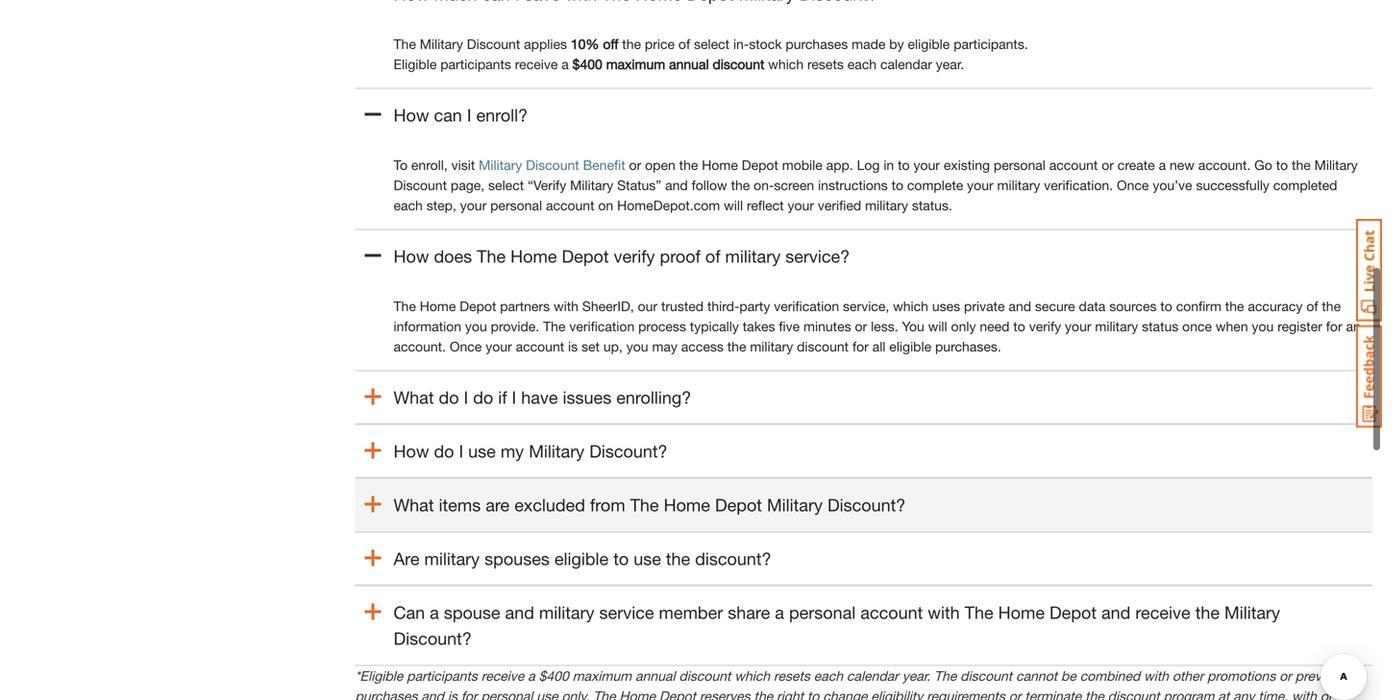 Task type: vqa. For each thing, say whether or not it's contained in the screenshot.
Delivery Questions button
no



Task type: locate. For each thing, give the bounding box(es) containing it.
1 horizontal spatial each
[[814, 669, 843, 685]]

1 vertical spatial participants
[[407, 669, 478, 685]]

eligible down the you
[[890, 339, 932, 355]]

resets inside *eligible participants receive a $400 maximum annual discount which resets each calendar year. the discount cannot be combined with other promotions or previous purchases and is for personal use only. the home depot reserves the right to change eligibility requirements or terminate the discount program at any time, with o
[[774, 669, 810, 685]]

annual
[[669, 56, 709, 72], [635, 669, 675, 685]]

the inside the military discount applies 10% off the price of select in-stock purchases made by eligible participants. eligible participants receive a $400 maximum annual discount which resets each calendar year.
[[394, 36, 416, 52]]

military inside the military discount applies 10% off the price of select in-stock purchases made by eligible participants. eligible participants receive a $400 maximum annual discount which resets each calendar year.
[[420, 36, 463, 52]]

on
[[598, 198, 614, 214]]

1 vertical spatial maximum
[[573, 669, 632, 685]]

you down accuracy
[[1252, 319, 1274, 335]]

discount down minutes
[[797, 339, 849, 355]]

service?
[[786, 246, 850, 267]]

1 horizontal spatial select
[[694, 36, 730, 52]]

0 vertical spatial maximum
[[606, 56, 665, 72]]

is left set
[[568, 339, 578, 355]]

depot up the be
[[1050, 603, 1097, 624]]

discount
[[713, 56, 765, 72], [797, 339, 849, 355], [679, 669, 731, 685], [960, 669, 1012, 685], [1108, 689, 1160, 701]]

participants
[[441, 56, 511, 72], [407, 669, 478, 685]]

1 vertical spatial annual
[[635, 669, 675, 685]]

the right off
[[622, 36, 641, 52]]

spouses
[[485, 549, 550, 570]]

use left only. on the bottom
[[537, 689, 558, 701]]

0 vertical spatial receive
[[515, 56, 558, 72]]

which up reserves
[[735, 669, 770, 685]]

1 vertical spatial resets
[[774, 669, 810, 685]]

1 what from the top
[[394, 388, 434, 408]]

1 horizontal spatial of
[[705, 246, 721, 267]]

how
[[394, 105, 429, 126], [394, 246, 429, 267], [394, 441, 429, 462]]

home up information
[[420, 299, 456, 314]]

use down what items are excluded from the home depot military discount?
[[634, 549, 661, 570]]

1 vertical spatial eligible
[[890, 339, 932, 355]]

receive
[[515, 56, 558, 72], [1136, 603, 1191, 624], [481, 669, 524, 685]]

with
[[554, 299, 579, 314], [928, 603, 960, 624], [1144, 669, 1169, 685], [1292, 689, 1317, 701]]

verify inside dropdown button
[[614, 246, 655, 267]]

your down provide.
[[486, 339, 512, 355]]

of right price
[[679, 36, 690, 52]]

for left an
[[1326, 319, 1343, 335]]

you left provide.
[[465, 319, 487, 335]]

0 vertical spatial will
[[724, 198, 743, 214]]

calendar inside the military discount applies 10% off the price of select in-stock purchases made by eligible participants. eligible participants receive a $400 maximum annual discount which resets each calendar year.
[[881, 56, 932, 72]]

new
[[1170, 157, 1195, 173]]

how for how can i enroll?
[[394, 105, 429, 126]]

annual inside *eligible participants receive a $400 maximum annual discount which resets each calendar year. the discount cannot be combined with other promotions or previous purchases and is for personal use only. the home depot reserves the right to change eligibility requirements or terminate the discount program at any time, with o
[[635, 669, 675, 685]]

to right go in the top of the page
[[1276, 157, 1288, 173]]

the inside the can a spouse and military service member share a personal account with the home depot and receive the military discount?
[[1196, 603, 1220, 624]]

a inside or open the home depot mobile app.  log in to your existing personal account or create a new account. go to the military discount page, select "verify military status" and follow the on-screen instructions to complete your military verification. once you've successfully completed each step, your personal account on homedepot.com will reflect your verified military status.
[[1159, 157, 1166, 173]]

how inside dropdown button
[[394, 105, 429, 126]]

if
[[498, 388, 507, 408]]

do
[[439, 388, 459, 408], [473, 388, 493, 408], [434, 441, 454, 462]]

do inside dropdown button
[[434, 441, 454, 462]]

for down spouse
[[461, 689, 477, 701]]

1 vertical spatial verify
[[1029, 319, 1061, 335]]

are military spouses eligible to use the discount?
[[394, 549, 772, 570]]

0 vertical spatial how
[[394, 105, 429, 126]]

1 horizontal spatial discount?
[[589, 441, 668, 462]]

military up the party
[[725, 246, 781, 267]]

which inside *eligible participants receive a $400 maximum annual discount which resets each calendar year. the discount cannot be combined with other promotions or previous purchases and is for personal use only. the home depot reserves the right to change eligibility requirements or terminate the discount program at any time, with o
[[735, 669, 770, 685]]

year. inside *eligible participants receive a $400 maximum annual discount which resets each calendar year. the discount cannot be combined with other promotions or previous purchases and is for personal use only. the home depot reserves the right to change eligibility requirements or terminate the discount program at any time, with o
[[902, 669, 931, 685]]

what left 'items'
[[394, 495, 434, 516]]

and up need at the right top of page
[[1009, 299, 1032, 314]]

0 horizontal spatial select
[[488, 177, 524, 193]]

eligible inside dropdown button
[[555, 549, 609, 570]]

1 horizontal spatial purchases
[[786, 36, 848, 52]]

0 horizontal spatial verify
[[614, 246, 655, 267]]

discount up "verify
[[526, 157, 579, 173]]

1 vertical spatial for
[[853, 339, 869, 355]]

the up the completed
[[1292, 157, 1311, 173]]

each inside the military discount applies 10% off the price of select in-stock purchases made by eligible participants. eligible participants receive a $400 maximum annual discount which resets each calendar year.
[[848, 56, 877, 72]]

1 horizontal spatial use
[[537, 689, 558, 701]]

discount up requirements
[[960, 669, 1012, 685]]

1 horizontal spatial once
[[1117, 177, 1149, 193]]

0 horizontal spatial of
[[679, 36, 690, 52]]

military
[[420, 36, 463, 52], [479, 157, 522, 173], [1315, 157, 1358, 173], [570, 177, 614, 193], [529, 441, 585, 462], [767, 495, 823, 516], [1225, 603, 1281, 624]]

your down screen
[[788, 198, 814, 214]]

2 vertical spatial discount?
[[394, 629, 472, 649]]

of
[[679, 36, 690, 52], [705, 246, 721, 267], [1307, 299, 1318, 314]]

participants.
[[954, 36, 1028, 52]]

2 what from the top
[[394, 495, 434, 516]]

2 horizontal spatial for
[[1326, 319, 1343, 335]]

the left right
[[754, 689, 773, 701]]

requirements
[[927, 689, 1005, 701]]

maximum
[[606, 56, 665, 72], [573, 669, 632, 685]]

how do i use my military discount? button
[[355, 425, 1373, 478]]

depot inside *eligible participants receive a $400 maximum annual discount which resets each calendar year. the discount cannot be combined with other promotions or previous purchases and is for personal use only. the home depot reserves the right to change eligibility requirements or terminate the discount program at any time, with o
[[659, 689, 696, 701]]

receive inside the military discount applies 10% off the price of select in-stock purchases made by eligible participants. eligible participants receive a $400 maximum annual discount which resets each calendar year.
[[515, 56, 558, 72]]

0 horizontal spatial verification
[[569, 319, 635, 335]]

and up combined
[[1102, 603, 1131, 624]]

previous
[[1296, 669, 1347, 685]]

personal
[[994, 157, 1046, 173], [490, 198, 542, 214], [789, 603, 856, 624], [481, 689, 533, 701]]

1 vertical spatial $400
[[539, 669, 569, 685]]

0 vertical spatial discount?
[[589, 441, 668, 462]]

the inside the can a spouse and military service member share a personal account with the home depot and receive the military discount?
[[965, 603, 994, 624]]

home inside how does the home depot verify proof of military service? dropdown button
[[511, 246, 557, 267]]

0 vertical spatial calendar
[[881, 56, 932, 72]]

1 vertical spatial receive
[[1136, 603, 1191, 624]]

can a spouse and military service member share a personal account with the home depot and receive the military discount?
[[394, 603, 1281, 649]]

home right only. on the bottom
[[619, 689, 656, 701]]

sources
[[1110, 299, 1157, 314]]

partners
[[500, 299, 550, 314]]

0 horizontal spatial year.
[[902, 669, 931, 685]]

is
[[568, 339, 578, 355], [448, 689, 457, 701]]

1 vertical spatial of
[[705, 246, 721, 267]]

year. down participants. in the top of the page
[[936, 56, 964, 72]]

1 horizontal spatial account.
[[1199, 157, 1251, 173]]

0 vertical spatial account.
[[1199, 157, 1251, 173]]

select down to enroll, visit military discount benefit
[[488, 177, 524, 193]]

0 vertical spatial eligible
[[908, 36, 950, 52]]

0 vertical spatial resets
[[807, 56, 844, 72]]

2 vertical spatial of
[[1307, 299, 1318, 314]]

for
[[1326, 319, 1343, 335], [853, 339, 869, 355], [461, 689, 477, 701]]

what inside dropdown button
[[394, 388, 434, 408]]

0 vertical spatial $400
[[573, 56, 603, 72]]

1 vertical spatial is
[[448, 689, 457, 701]]

1 vertical spatial select
[[488, 177, 524, 193]]

home inside what items are excluded from the home depot military discount? dropdown button
[[664, 495, 710, 516]]

0 vertical spatial use
[[468, 441, 496, 462]]

home inside the can a spouse and military service member share a personal account with the home depot and receive the military discount?
[[998, 603, 1045, 624]]

receive up other
[[1136, 603, 1191, 624]]

home up partners in the top left of the page
[[511, 246, 557, 267]]

1 vertical spatial will
[[928, 319, 948, 335]]

enroll,
[[411, 157, 448, 173]]

eligible
[[394, 56, 437, 72]]

verification down sheerid,
[[569, 319, 635, 335]]

personal left only. on the bottom
[[481, 689, 533, 701]]

2 how from the top
[[394, 246, 429, 267]]

0 vertical spatial participants
[[441, 56, 511, 72]]

account
[[1050, 157, 1098, 173], [546, 198, 595, 214], [516, 339, 564, 355], [861, 603, 923, 624]]

calendar down by
[[881, 56, 932, 72]]

are military spouses eligible to use the discount? button
[[355, 532, 1373, 586]]

account. up successfully
[[1199, 157, 1251, 173]]

the up "register"
[[1322, 299, 1341, 314]]

with up requirements
[[928, 603, 960, 624]]

in
[[884, 157, 894, 173]]

to right right
[[807, 689, 819, 701]]

and up homedepot.com
[[665, 177, 688, 193]]

eligibility
[[871, 689, 923, 701]]

verify down secure on the top right
[[1029, 319, 1061, 335]]

each inside or open the home depot mobile app.  log in to your existing personal account or create a new account. go to the military discount page, select "verify military status" and follow the on-screen instructions to complete your military verification. once you've successfully completed each step, your personal account on homedepot.com will reflect your verified military status.
[[394, 198, 423, 214]]

to inside dropdown button
[[614, 549, 629, 570]]

how does the home depot verify proof of military service? button
[[355, 229, 1373, 283]]

2 horizontal spatial use
[[634, 549, 661, 570]]

you right up,
[[627, 339, 648, 355]]

which down stock
[[768, 56, 804, 72]]

1 vertical spatial year.
[[902, 669, 931, 685]]

1 how from the top
[[394, 105, 429, 126]]

program
[[1164, 689, 1215, 701]]

discount? up from
[[589, 441, 668, 462]]

up,
[[604, 339, 623, 355]]

1 horizontal spatial year.
[[936, 56, 964, 72]]

or down service, at the top
[[855, 319, 867, 335]]

0 horizontal spatial once
[[450, 339, 482, 355]]

$400 inside the military discount applies 10% off the price of select in-stock purchases made by eligible participants. eligible participants receive a $400 maximum annual discount which resets each calendar year.
[[573, 56, 603, 72]]

i right can
[[467, 105, 472, 126]]

0 horizontal spatial account.
[[394, 339, 446, 355]]

the right open
[[679, 157, 698, 173]]

2 vertical spatial use
[[537, 689, 558, 701]]

the military discount applies 10% off the price of select in-stock purchases made by eligible participants. eligible participants receive a $400 maximum annual discount which resets each calendar year.
[[394, 36, 1028, 72]]

once down information
[[450, 339, 482, 355]]

i left my at bottom
[[459, 441, 463, 462]]

verify left proof
[[614, 246, 655, 267]]

provide.
[[491, 319, 540, 335]]

discount down 'in-' at the top right of the page
[[713, 56, 765, 72]]

military right my at bottom
[[529, 441, 585, 462]]

0 horizontal spatial $400
[[539, 669, 569, 685]]

will down uses
[[928, 319, 948, 335]]

receive inside the can a spouse and military service member share a personal account with the home depot and receive the military discount?
[[1136, 603, 1191, 624]]

are
[[394, 549, 420, 570]]

0 horizontal spatial will
[[724, 198, 743, 214]]

0 vertical spatial which
[[768, 56, 804, 72]]

military right are
[[424, 549, 480, 570]]

0 vertical spatial select
[[694, 36, 730, 52]]

sheerid,
[[582, 299, 634, 314]]

purchases down *eligible
[[355, 689, 418, 701]]

existing
[[944, 157, 990, 173]]

military right visit
[[479, 157, 522, 173]]

have
[[521, 388, 558, 408]]

only
[[951, 319, 976, 335]]

how for how do i use my military discount?
[[394, 441, 429, 462]]

1 horizontal spatial verification
[[774, 299, 839, 314]]

step,
[[427, 198, 456, 214]]

resets up how can i enroll? dropdown button
[[807, 56, 844, 72]]

and inside *eligible participants receive a $400 maximum annual discount which resets each calendar year. the discount cannot be combined with other promotions or previous purchases and is for personal use only. the home depot reserves the right to change eligibility requirements or terminate the discount program at any time, with o
[[421, 689, 444, 701]]

proof
[[660, 246, 701, 267]]

2 vertical spatial each
[[814, 669, 843, 685]]

2 vertical spatial for
[[461, 689, 477, 701]]

how do i use my military discount?
[[394, 441, 668, 462]]

discount down combined
[[1108, 689, 1160, 701]]

account. inside the home depot partners with sheerid, our trusted third-party verification service,     which uses private and secure data sources to confirm the accuracy of the information you provide.     the verification process typically takes five minutes or less.     you will only need to verify your military status once when you register for an account.     once your account is set up, you may access the military discount for all eligible purchases.
[[394, 339, 446, 355]]

discount inside the home depot partners with sheerid, our trusted third-party verification service,     which uses private and secure data sources to confirm the accuracy of the information you provide.     the verification process typically takes five minutes or less.     you will only need to verify your military status once when you register for an account.     once your account is set up, you may access the military discount for all eligible purchases.
[[797, 339, 849, 355]]

military discount benefit link
[[479, 157, 625, 173]]

annual down price
[[669, 56, 709, 72]]

2 vertical spatial discount
[[394, 177, 447, 193]]

receive down spouse
[[481, 669, 524, 685]]

0 horizontal spatial for
[[461, 689, 477, 701]]

once
[[1117, 177, 1149, 193], [450, 339, 482, 355]]

home inside *eligible participants receive a $400 maximum annual discount which resets each calendar year. the discount cannot be combined with other promotions or previous purchases and is for personal use only. the home depot reserves the right to change eligibility requirements or terminate the discount program at any time, with o
[[619, 689, 656, 701]]

may
[[652, 339, 678, 355]]

i left if
[[464, 388, 468, 408]]

2 horizontal spatial each
[[848, 56, 877, 72]]

will inside or open the home depot mobile app.  log in to your existing personal account or create a new account. go to the military discount page, select "verify military status" and follow the on-screen instructions to complete your military verification. once you've successfully completed each step, your personal account on homedepot.com will reflect your verified military status.
[[724, 198, 743, 214]]

of right proof
[[705, 246, 721, 267]]

the down combined
[[1085, 689, 1104, 701]]

app.
[[826, 157, 853, 173]]

$400 down 10%
[[573, 56, 603, 72]]

to up status
[[1161, 299, 1173, 314]]

discount left applies
[[467, 36, 520, 52]]

annual inside the military discount applies 10% off the price of select in-stock purchases made by eligible participants. eligible participants receive a $400 maximum annual discount which resets each calendar year.
[[669, 56, 709, 72]]

0 vertical spatial once
[[1117, 177, 1149, 193]]

depot left reserves
[[659, 689, 696, 701]]

what
[[394, 388, 434, 408], [394, 495, 434, 516]]

2 vertical spatial which
[[735, 669, 770, 685]]

discount? inside the can a spouse and military service member share a personal account with the home depot and receive the military discount?
[[394, 629, 472, 649]]

1 vertical spatial each
[[394, 198, 423, 214]]

1 vertical spatial account.
[[394, 339, 446, 355]]

0 horizontal spatial purchases
[[355, 689, 418, 701]]

account. inside or open the home depot mobile app.  log in to your existing personal account or create a new account. go to the military discount page, select "verify military status" and follow the on-screen instructions to complete your military verification. once you've successfully completed each step, your personal account on homedepot.com will reflect your verified military status.
[[1199, 157, 1251, 173]]

do for do
[[439, 388, 459, 408]]

the up other
[[1196, 603, 1220, 624]]

0 vertical spatial purchases
[[786, 36, 848, 52]]

each down made
[[848, 56, 877, 72]]

each
[[848, 56, 877, 72], [394, 198, 423, 214], [814, 669, 843, 685]]

discount? up the are military spouses eligible to use the discount? dropdown button
[[828, 495, 906, 516]]

3 how from the top
[[394, 441, 429, 462]]

2 vertical spatial receive
[[481, 669, 524, 685]]

items
[[439, 495, 481, 516]]

home up cannot
[[998, 603, 1045, 624]]

calendar
[[881, 56, 932, 72], [847, 669, 899, 685]]

1 horizontal spatial will
[[928, 319, 948, 335]]

1 vertical spatial calendar
[[847, 669, 899, 685]]

the
[[622, 36, 641, 52], [679, 157, 698, 173], [1292, 157, 1311, 173], [731, 177, 750, 193], [1225, 299, 1244, 314], [1322, 299, 1341, 314], [727, 339, 746, 355], [666, 549, 690, 570], [1196, 603, 1220, 624], [754, 689, 773, 701], [1085, 689, 1104, 701]]

our
[[638, 299, 658, 314]]

i inside how do i use my military discount? dropdown button
[[459, 441, 463, 462]]

follow
[[692, 177, 727, 193]]

0 vertical spatial of
[[679, 36, 690, 52]]

confirm
[[1176, 299, 1222, 314]]

each left step,
[[394, 198, 423, 214]]

or inside the home depot partners with sheerid, our trusted third-party verification service,     which uses private and secure data sources to confirm the accuracy of the information you provide.     the verification process typically takes five minutes or less.     you will only need to verify your military status once when you register for an account.     once your account is set up, you may access the military discount for all eligible purchases.
[[855, 319, 867, 335]]

is inside *eligible participants receive a $400 maximum annual discount which resets each calendar year. the discount cannot be combined with other promotions or previous purchases and is for personal use only. the home depot reserves the right to change eligibility requirements or terminate the discount program at any time, with o
[[448, 689, 457, 701]]

home inside the home depot partners with sheerid, our trusted third-party verification service,     which uses private and secure data sources to confirm the accuracy of the information you provide.     the verification process typically takes five minutes or less.     you will only need to verify your military status once when you register for an account.     once your account is set up, you may access the military discount for all eligible purchases.
[[420, 299, 456, 314]]

of inside the home depot partners with sheerid, our trusted third-party verification service,     which uses private and secure data sources to confirm the accuracy of the information you provide.     the verification process typically takes five minutes or less.     you will only need to verify your military status once when you register for an account.     once your account is set up, you may access the military discount for all eligible purchases.
[[1307, 299, 1318, 314]]

participants inside the military discount applies 10% off the price of select in-stock purchases made by eligible participants. eligible participants receive a $400 maximum annual discount which resets each calendar year.
[[441, 56, 511, 72]]

is down spouse
[[448, 689, 457, 701]]

0 vertical spatial annual
[[669, 56, 709, 72]]

1 vertical spatial discount?
[[828, 495, 906, 516]]

depot inside or open the home depot mobile app.  log in to your existing personal account or create a new account. go to the military discount page, select "verify military status" and follow the on-screen instructions to complete your military verification. once you've successfully completed each step, your personal account on homedepot.com will reflect your verified military status.
[[742, 157, 779, 173]]

do for use
[[434, 441, 454, 462]]

once inside or open the home depot mobile app.  log in to your existing personal account or create a new account. go to the military discount page, select "verify military status" and follow the on-screen instructions to complete your military verification. once you've successfully completed each step, your personal account on homedepot.com will reflect your verified military status.
[[1117, 177, 1149, 193]]

participants right *eligible
[[407, 669, 478, 685]]

1 vertical spatial how
[[394, 246, 429, 267]]

select inside or open the home depot mobile app.  log in to your existing personal account or create a new account. go to the military discount page, select "verify military status" and follow the on-screen instructions to complete your military verification. once you've successfully completed each step, your personal account on homedepot.com will reflect your verified military status.
[[488, 177, 524, 193]]

uses
[[932, 299, 960, 314]]

maximum down price
[[606, 56, 665, 72]]

excluded
[[515, 495, 585, 516]]

1 horizontal spatial $400
[[573, 56, 603, 72]]

each up change
[[814, 669, 843, 685]]

verification up five
[[774, 299, 839, 314]]

discount?
[[589, 441, 668, 462], [828, 495, 906, 516], [394, 629, 472, 649]]

and
[[665, 177, 688, 193], [1009, 299, 1032, 314], [505, 603, 534, 624], [1102, 603, 1131, 624], [421, 689, 444, 701]]

and inside the home depot partners with sheerid, our trusted third-party verification service,     which uses private and secure data sources to confirm the accuracy of the information you provide.     the verification process typically takes five minutes or less.     you will only need to verify your military status once when you register for an account.     once your account is set up, you may access the military discount for all eligible purchases.
[[1009, 299, 1032, 314]]

0 horizontal spatial discount
[[394, 177, 447, 193]]

depot up the on-
[[742, 157, 779, 173]]

select
[[694, 36, 730, 52], [488, 177, 524, 193]]

to inside *eligible participants receive a $400 maximum annual discount which resets each calendar year. the discount cannot be combined with other promotions or previous purchases and is for personal use only. the home depot reserves the right to change eligibility requirements or terminate the discount program at any time, with o
[[807, 689, 819, 701]]

1 horizontal spatial verify
[[1029, 319, 1061, 335]]

2 horizontal spatial of
[[1307, 299, 1318, 314]]

receive down applies
[[515, 56, 558, 72]]

0 vertical spatial what
[[394, 388, 434, 408]]

the left the on-
[[731, 177, 750, 193]]

discount? down can
[[394, 629, 472, 649]]

what inside dropdown button
[[394, 495, 434, 516]]

$400 inside *eligible participants receive a $400 maximum annual discount which resets each calendar year. the discount cannot be combined with other promotions or previous purchases and is for personal use only. the home depot reserves the right to change eligibility requirements or terminate the discount program at any time, with o
[[539, 669, 569, 685]]

need
[[980, 319, 1010, 335]]

personal down "verify
[[490, 198, 542, 214]]

0 vertical spatial year.
[[936, 56, 964, 72]]

0 vertical spatial for
[[1326, 319, 1343, 335]]

0 vertical spatial verify
[[614, 246, 655, 267]]

your down data
[[1065, 319, 1092, 335]]

1 vertical spatial discount
[[526, 157, 579, 173]]

spouse
[[444, 603, 500, 624]]

0 horizontal spatial is
[[448, 689, 457, 701]]

use left my at bottom
[[468, 441, 496, 462]]

purchases
[[786, 36, 848, 52], [355, 689, 418, 701]]

depot up provide.
[[460, 299, 496, 314]]

depot inside the home depot partners with sheerid, our trusted third-party verification service,     which uses private and secure data sources to confirm the accuracy of the information you provide.     the verification process typically takes five minutes or less.     you will only need to verify your military status once when you register for an account.     once your account is set up, you may access the military discount for all eligible purchases.
[[460, 299, 496, 314]]

i inside how can i enroll? dropdown button
[[467, 105, 472, 126]]

0 horizontal spatial discount?
[[394, 629, 472, 649]]

can
[[434, 105, 462, 126]]

1 vertical spatial which
[[893, 299, 929, 314]]

enrolling?
[[616, 388, 691, 408]]

0 vertical spatial is
[[568, 339, 578, 355]]

0 horizontal spatial each
[[394, 198, 423, 214]]

or open the home depot mobile app.  log in to your existing personal account or create a new account. go to the military discount page, select "verify military status" and follow the on-screen instructions to complete your military verification. once you've successfully completed each step, your personal account on homedepot.com will reflect your verified military status.
[[394, 157, 1358, 214]]

0 vertical spatial each
[[848, 56, 877, 72]]

year. inside the military discount applies 10% off the price of select in-stock purchases made by eligible participants. eligible participants receive a $400 maximum annual discount which resets each calendar year.
[[936, 56, 964, 72]]

maximum up only. on the bottom
[[573, 669, 632, 685]]

1 horizontal spatial you
[[627, 339, 648, 355]]

home up 'follow'
[[702, 157, 738, 173]]

to down in
[[892, 177, 904, 193]]

how does the home depot verify proof of military service?
[[394, 246, 850, 267]]

0 vertical spatial discount
[[467, 36, 520, 52]]

of inside the military discount applies 10% off the price of select in-stock purchases made by eligible participants. eligible participants receive a $400 maximum annual discount which resets each calendar year.
[[679, 36, 690, 52]]

2 vertical spatial how
[[394, 441, 429, 462]]

1 horizontal spatial discount
[[467, 36, 520, 52]]

1 vertical spatial what
[[394, 495, 434, 516]]

discount inside the military discount applies 10% off the price of select in-stock purchases made by eligible participants. eligible participants receive a $400 maximum annual discount which resets each calendar year.
[[467, 36, 520, 52]]

2 vertical spatial eligible
[[555, 549, 609, 570]]

successfully
[[1196, 177, 1270, 193]]

and down can
[[421, 689, 444, 701]]

verify inside the home depot partners with sheerid, our trusted third-party verification service,     which uses private and secure data sources to confirm the accuracy of the information you provide.     the verification process typically takes five minutes or less.     you will only need to verify your military status once when you register for an account.     once your account is set up, you may access the military discount for all eligible purchases.
[[1029, 319, 1061, 335]]

i for use
[[459, 441, 463, 462]]

1 horizontal spatial is
[[568, 339, 578, 355]]

0 vertical spatial verification
[[774, 299, 839, 314]]



Task type: describe. For each thing, give the bounding box(es) containing it.
how can i enroll? button
[[355, 88, 1373, 142]]

with inside the can a spouse and military service member share a personal account with the home depot and receive the military discount?
[[928, 603, 960, 624]]

process
[[638, 319, 686, 335]]

2 horizontal spatial discount
[[526, 157, 579, 173]]

issues
[[563, 388, 612, 408]]

less.
[[871, 319, 898, 335]]

reflect
[[747, 198, 784, 214]]

the down takes
[[727, 339, 746, 355]]

in-
[[733, 36, 749, 52]]

secure
[[1035, 299, 1075, 314]]

completed
[[1274, 177, 1338, 193]]

to right need at the right top of page
[[1014, 319, 1026, 335]]

each inside *eligible participants receive a $400 maximum annual discount which resets each calendar year. the discount cannot be combined with other promotions or previous purchases and is for personal use only. the home depot reserves the right to change eligibility requirements or terminate the discount program at any time, with o
[[814, 669, 843, 685]]

right
[[777, 689, 804, 701]]

personal right existing
[[994, 157, 1046, 173]]

what for what do i do if i have issues enrolling?
[[394, 388, 434, 408]]

you've
[[1153, 177, 1193, 193]]

by
[[889, 36, 904, 52]]

price
[[645, 36, 675, 52]]

i for do
[[464, 388, 468, 408]]

purchases.
[[935, 339, 1001, 355]]

homedepot.com
[[617, 198, 720, 214]]

you
[[902, 319, 925, 335]]

military left verification. at the top of the page
[[997, 177, 1041, 193]]

military up the discount?
[[767, 495, 823, 516]]

third-
[[707, 299, 740, 314]]

a inside the military discount applies 10% off the price of select in-stock purchases made by eligible participants. eligible participants receive a $400 maximum annual discount which resets each calendar year.
[[562, 56, 569, 72]]

or down cannot
[[1009, 689, 1021, 701]]

private
[[964, 299, 1005, 314]]

what do i do if i have issues enrolling?
[[394, 388, 691, 408]]

the left the discount?
[[666, 549, 690, 570]]

stock
[[749, 36, 782, 52]]

which inside the home depot partners with sheerid, our trusted third-party verification service,     which uses private and secure data sources to confirm the accuracy of the information you provide.     the verification process typically takes five minutes or less.     you will only need to verify your military status once when you register for an account.     once your account is set up, you may access the military discount for all eligible purchases.
[[893, 299, 929, 314]]

status.
[[912, 198, 953, 214]]

live chat image
[[1356, 219, 1382, 322]]

once inside the home depot partners with sheerid, our trusted third-party verification service,     which uses private and secure data sources to confirm the accuracy of the information you provide.     the verification process typically takes five minutes or less.     you will only need to verify your military status once when you register for an account.     once your account is set up, you may access the military discount for all eligible purchases.
[[450, 339, 482, 355]]

receive inside *eligible participants receive a $400 maximum annual discount which resets each calendar year. the discount cannot be combined with other promotions or previous purchases and is for personal use only. the home depot reserves the right to change eligibility requirements or terminate the discount program at any time, with o
[[481, 669, 524, 685]]

minutes
[[804, 319, 851, 335]]

and inside or open the home depot mobile app.  log in to your existing personal account or create a new account. go to the military discount page, select "verify military status" and follow the on-screen instructions to complete your military verification. once you've successfully completed each step, your personal account on homedepot.com will reflect your verified military status.
[[665, 177, 688, 193]]

and right spouse
[[505, 603, 534, 624]]

discount up reserves
[[679, 669, 731, 685]]

my
[[501, 441, 524, 462]]

discount inside the military discount applies 10% off the price of select in-stock purchases made by eligible participants. eligible participants receive a $400 maximum annual discount which resets each calendar year.
[[713, 56, 765, 72]]

how can i enroll?
[[394, 105, 528, 126]]

2 horizontal spatial you
[[1252, 319, 1274, 335]]

status"
[[617, 177, 662, 193]]

can a spouse and military service member share a personal account with the home depot and receive the military discount? button
[[355, 586, 1373, 666]]

accuracy
[[1248, 299, 1303, 314]]

maximum inside the military discount applies 10% off the price of select in-stock purchases made by eligible participants. eligible participants receive a $400 maximum annual discount which resets each calendar year.
[[606, 56, 665, 72]]

i right if
[[512, 388, 516, 408]]

with down previous
[[1292, 689, 1317, 701]]

your up complete
[[914, 157, 940, 173]]

eligible inside the home depot partners with sheerid, our trusted third-party verification service,     which uses private and secure data sources to confirm the accuracy of the information you provide.     the verification process typically takes five minutes or less.     you will only need to verify your military status once when you register for an account.     once your account is set up, you may access the military discount for all eligible purchases.
[[890, 339, 932, 355]]

share
[[728, 603, 770, 624]]

will inside the home depot partners with sheerid, our trusted third-party verification service,     which uses private and secure data sources to confirm the accuracy of the information you provide.     the verification process typically takes five minutes or less.     you will only need to verify your military status once when you register for an account.     once your account is set up, you may access the military discount for all eligible purchases.
[[928, 319, 948, 335]]

"verify
[[528, 177, 566, 193]]

feedback link image
[[1356, 325, 1382, 429]]

what items are excluded from the home depot military discount? button
[[355, 478, 1373, 532]]

does
[[434, 246, 472, 267]]

0 horizontal spatial you
[[465, 319, 487, 335]]

depot inside the can a spouse and military service member share a personal account with the home depot and receive the military discount?
[[1050, 603, 1097, 624]]

military up the completed
[[1315, 157, 1358, 173]]

time,
[[1259, 689, 1288, 701]]

your down existing
[[967, 177, 994, 193]]

0 horizontal spatial use
[[468, 441, 496, 462]]

are
[[486, 495, 510, 516]]

benefit
[[583, 157, 625, 173]]

eligible inside the military discount applies 10% off the price of select in-stock purchases made by eligible participants. eligible participants receive a $400 maximum annual discount which resets each calendar year.
[[908, 36, 950, 52]]

all
[[873, 339, 886, 355]]

1 vertical spatial use
[[634, 549, 661, 570]]

your down page,
[[460, 198, 487, 214]]

applies
[[524, 36, 567, 52]]

cannot
[[1016, 669, 1057, 685]]

with inside the home depot partners with sheerid, our trusted third-party verification service,     which uses private and secure data sources to confirm the accuracy of the information you provide.     the verification process typically takes five minutes or less.     you will only need to verify your military status once when you register for an account.     once your account is set up, you may access the military discount for all eligible purchases.
[[554, 299, 579, 314]]

with left other
[[1144, 669, 1169, 685]]

military down instructions
[[865, 198, 908, 214]]

*eligible participants receive a $400 maximum annual discount which resets each calendar year. the discount cannot be combined with other promotions or previous purchases and is for personal use only. the home depot reserves the right to change eligibility requirements or terminate the discount program at any time, with o
[[355, 669, 1367, 701]]

the home depot partners with sheerid, our trusted third-party verification service,     which uses private and secure data sources to confirm the accuracy of the information you provide.     the verification process typically takes five minutes or less.     you will only need to verify your military status once when you register for an account.     once your account is set up, you may access the military discount for all eligible purchases.
[[394, 299, 1361, 355]]

discount?
[[695, 549, 772, 570]]

instructions
[[818, 177, 888, 193]]

home inside or open the home depot mobile app.  log in to your existing personal account or create a new account. go to the military discount page, select "verify military status" and follow the on-screen instructions to complete your military verification. once you've successfully completed each step, your personal account on homedepot.com will reflect your verified military status.
[[702, 157, 738, 173]]

party
[[740, 299, 770, 314]]

account down "verify
[[546, 198, 595, 214]]

on-
[[754, 177, 774, 193]]

calendar inside *eligible participants receive a $400 maximum annual discount which resets each calendar year. the discount cannot be combined with other promotions or previous purchases and is for personal use only. the home depot reserves the right to change eligibility requirements or terminate the discount program at any time, with o
[[847, 669, 899, 685]]

can
[[394, 603, 425, 624]]

resets inside the military discount applies 10% off the price of select in-stock purchases made by eligible participants. eligible participants receive a $400 maximum annual discount which resets each calendar year.
[[807, 56, 844, 72]]

trusted
[[661, 299, 704, 314]]

military down benefit
[[570, 177, 614, 193]]

typically
[[690, 319, 739, 335]]

i for enroll?
[[467, 105, 472, 126]]

is inside the home depot partners with sheerid, our trusted third-party verification service,     which uses private and secure data sources to confirm the accuracy of the information you provide.     the verification process typically takes five minutes or less.     you will only need to verify your military status once when you register for an account.     once your account is set up, you may access the military discount for all eligible purchases.
[[568, 339, 578, 355]]

of inside how does the home depot verify proof of military service? dropdown button
[[705, 246, 721, 267]]

personal inside *eligible participants receive a $400 maximum annual discount which resets each calendar year. the discount cannot be combined with other promotions or previous purchases and is for personal use only. the home depot reserves the right to change eligibility requirements or terminate the discount program at any time, with o
[[481, 689, 533, 701]]

1 horizontal spatial for
[[853, 339, 869, 355]]

depot down the on
[[562, 246, 609, 267]]

use inside *eligible participants receive a $400 maximum annual discount which resets each calendar year. the discount cannot be combined with other promotions or previous purchases and is for personal use only. the home depot reserves the right to change eligibility requirements or terminate the discount program at any time, with o
[[537, 689, 558, 701]]

takes
[[743, 319, 775, 335]]

account inside the can a spouse and military service member share a personal account with the home depot and receive the military discount?
[[861, 603, 923, 624]]

information
[[394, 319, 461, 335]]

terminate
[[1025, 689, 1082, 701]]

any
[[1233, 689, 1255, 701]]

to right in
[[898, 157, 910, 173]]

2 horizontal spatial discount?
[[828, 495, 906, 516]]

or up 'time,'
[[1280, 669, 1292, 685]]

or left create
[[1102, 157, 1114, 173]]

or up the status"
[[629, 157, 641, 173]]

other
[[1173, 669, 1204, 685]]

at
[[1218, 689, 1230, 701]]

depot up the discount?
[[715, 495, 762, 516]]

combined
[[1080, 669, 1140, 685]]

off
[[603, 36, 619, 52]]

mobile
[[782, 157, 823, 173]]

purchases inside *eligible participants receive a $400 maximum annual discount which resets each calendar year. the discount cannot be combined with other promotions or previous purchases and is for personal use only. the home depot reserves the right to change eligibility requirements or terminate the discount program at any time, with o
[[355, 689, 418, 701]]

the inside the military discount applies 10% off the price of select in-stock purchases made by eligible participants. eligible participants receive a $400 maximum annual discount which resets each calendar year.
[[622, 36, 641, 52]]

military down takes
[[750, 339, 793, 355]]

discount inside or open the home depot mobile app.  log in to your existing personal account or create a new account. go to the military discount page, select "verify military status" and follow the on-screen instructions to complete your military verification. once you've successfully completed each step, your personal account on homedepot.com will reflect your verified military status.
[[394, 177, 447, 193]]

reserves
[[700, 689, 750, 701]]

status
[[1142, 319, 1179, 335]]

complete
[[907, 177, 963, 193]]

from
[[590, 495, 625, 516]]

data
[[1079, 299, 1106, 314]]

how for how does the home depot verify proof of military service?
[[394, 246, 429, 267]]

personal inside the can a spouse and military service member share a personal account with the home depot and receive the military discount?
[[789, 603, 856, 624]]

the up when
[[1225, 299, 1244, 314]]

five
[[779, 319, 800, 335]]

visit
[[451, 157, 475, 173]]

participants inside *eligible participants receive a $400 maximum annual discount which resets each calendar year. the discount cannot be combined with other promotions or previous purchases and is for personal use only. the home depot reserves the right to change eligibility requirements or terminate the discount program at any time, with o
[[407, 669, 478, 685]]

be
[[1061, 669, 1076, 685]]

for inside *eligible participants receive a $400 maximum annual discount which resets each calendar year. the discount cannot be combined with other promotions or previous purchases and is for personal use only. the home depot reserves the right to change eligibility requirements or terminate the discount program at any time, with o
[[461, 689, 477, 701]]

promotions
[[1208, 669, 1276, 685]]

what items are excluded from the home depot military discount?
[[394, 495, 906, 516]]

a inside *eligible participants receive a $400 maximum annual discount which resets each calendar year. the discount cannot be combined with other promotions or previous purchases and is for personal use only. the home depot reserves the right to change eligibility requirements or terminate the discount program at any time, with o
[[528, 669, 535, 685]]

select inside the military discount applies 10% off the price of select in-stock purchases made by eligible participants. eligible participants receive a $400 maximum annual discount which resets each calendar year.
[[694, 36, 730, 52]]

what for what items are excluded from the home depot military discount?
[[394, 495, 434, 516]]

military inside the can a spouse and military service member share a personal account with the home depot and receive the military discount?
[[539, 603, 595, 624]]

what do i do if i have issues enrolling? button
[[355, 371, 1373, 425]]

purchases inside the military discount applies 10% off the price of select in-stock purchases made by eligible participants. eligible participants receive a $400 maximum annual discount which resets each calendar year.
[[786, 36, 848, 52]]

10%
[[571, 36, 599, 52]]

1 vertical spatial verification
[[569, 319, 635, 335]]

maximum inside *eligible participants receive a $400 maximum annual discount which resets each calendar year. the discount cannot be combined with other promotions or previous purchases and is for personal use only. the home depot reserves the right to change eligibility requirements or terminate the discount program at any time, with o
[[573, 669, 632, 685]]

military down sources
[[1095, 319, 1138, 335]]

once
[[1183, 319, 1212, 335]]

register
[[1278, 319, 1323, 335]]

account inside the home depot partners with sheerid, our trusted third-party verification service,     which uses private and secure data sources to confirm the accuracy of the information you provide.     the verification process typically takes five minutes or less.     you will only need to verify your military status once when you register for an account.     once your account is set up, you may access the military discount for all eligible purchases.
[[516, 339, 564, 355]]

which inside the military discount applies 10% off the price of select in-stock purchases made by eligible participants. eligible participants receive a $400 maximum annual discount which resets each calendar year.
[[768, 56, 804, 72]]

account up verification. at the top of the page
[[1050, 157, 1098, 173]]

verified
[[818, 198, 862, 214]]

go
[[1255, 157, 1273, 173]]

military inside the can a spouse and military service member share a personal account with the home depot and receive the military discount?
[[1225, 603, 1281, 624]]

verification.
[[1044, 177, 1113, 193]]

set
[[582, 339, 600, 355]]



